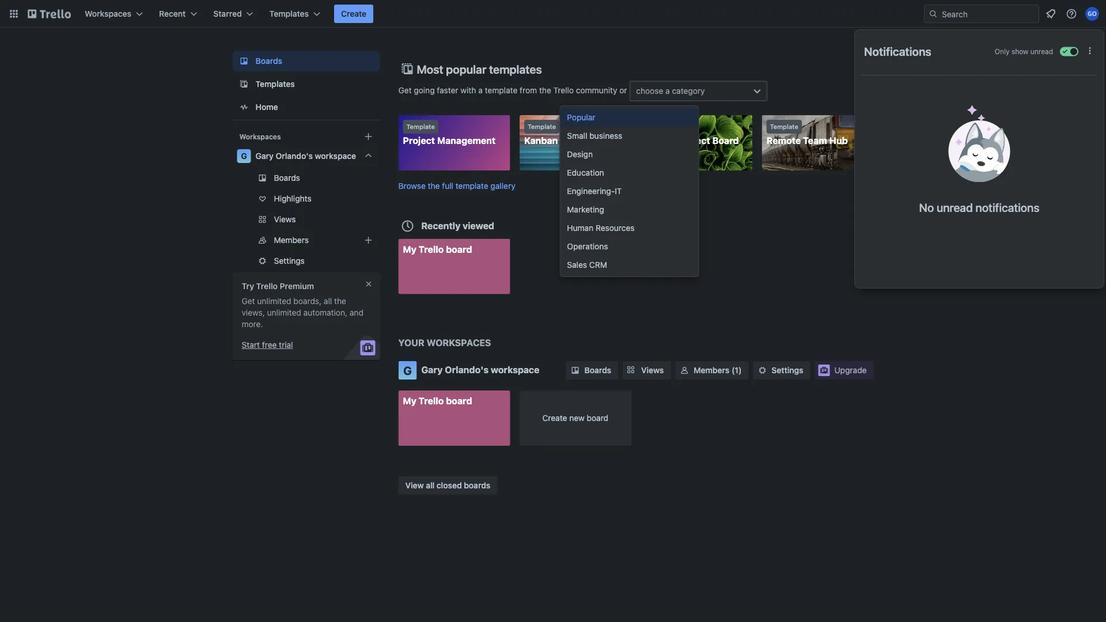 Task type: vqa. For each thing, say whether or not it's contained in the screenshot.
get to the top
yes



Task type: describe. For each thing, give the bounding box(es) containing it.
views for rightmost views link
[[641, 366, 664, 375]]

0 vertical spatial orlando's
[[276, 151, 313, 161]]

primary element
[[0, 0, 1106, 28]]

my trello board for 1st my trello board link from the bottom of the page
[[403, 395, 472, 406]]

free
[[262, 340, 277, 350]]

0 vertical spatial get
[[398, 85, 412, 95]]

upgrade button
[[815, 361, 874, 380]]

templates button
[[263, 5, 327, 23]]

small
[[567, 131, 587, 141]]

all inside "button"
[[426, 480, 434, 490]]

1 horizontal spatial settings link
[[753, 361, 810, 380]]

views for views link to the left
[[274, 215, 296, 224]]

human resources
[[567, 223, 635, 233]]

choose a category
[[636, 86, 705, 96]]

view all closed boards
[[405, 480, 490, 490]]

boards link for views
[[566, 361, 618, 380]]

resources
[[596, 223, 635, 233]]

0 vertical spatial boards link
[[232, 51, 380, 71]]

board image
[[237, 54, 251, 68]]

or
[[619, 85, 627, 95]]

2 vertical spatial board
[[587, 413, 608, 423]]

marketing
[[567, 205, 604, 214]]

board
[[712, 135, 739, 146]]

full
[[442, 181, 453, 190]]

my for first my trello board link from the top
[[403, 244, 416, 255]]

category
[[672, 86, 705, 96]]

only
[[995, 48, 1010, 56]]

templates inside popup button
[[269, 9, 309, 18]]

template up the design
[[560, 135, 601, 146]]

1 horizontal spatial views link
[[623, 361, 671, 380]]

0 vertical spatial unlimited
[[257, 296, 291, 306]]

browse the full template gallery
[[398, 181, 515, 190]]

home link
[[232, 97, 380, 118]]

members link
[[232, 231, 380, 249]]

project inside template project management
[[403, 135, 435, 146]]

project inside template simple project board
[[678, 135, 710, 146]]

it
[[615, 186, 622, 196]]

boards for highlights
[[274, 173, 300, 183]]

1 horizontal spatial a
[[665, 86, 670, 96]]

1 vertical spatial orlando's
[[445, 364, 489, 375]]

members for members (1)
[[694, 366, 730, 375]]

business
[[589, 131, 622, 141]]

templates
[[489, 62, 542, 76]]

template simple project board
[[645, 123, 739, 146]]

management
[[437, 135, 496, 146]]

viewed
[[463, 220, 494, 231]]

get going faster with a template from the trello community or
[[398, 85, 629, 95]]

1 vertical spatial board
[[446, 395, 472, 406]]

home image
[[237, 100, 251, 114]]

members (1)
[[694, 366, 742, 375]]

0 vertical spatial gary orlando's workspace
[[255, 151, 356, 161]]

views,
[[242, 308, 265, 317]]

gary orlando (garyorlando) image
[[1085, 7, 1099, 21]]

search image
[[929, 9, 938, 18]]

simple
[[645, 135, 676, 146]]

no
[[919, 200, 934, 214]]

recently
[[421, 220, 461, 231]]

create for create
[[341, 9, 366, 18]]

crm
[[589, 260, 607, 270]]

choose
[[636, 86, 663, 96]]

template kanban template
[[524, 123, 601, 146]]

starred button
[[206, 5, 260, 23]]

automation,
[[303, 308, 347, 317]]

1 vertical spatial unread
[[937, 200, 973, 214]]

browse
[[398, 181, 426, 190]]

0 vertical spatial g
[[241, 151, 247, 161]]

the for try trello premium get unlimited boards, all the views, unlimited automation, and more.
[[334, 296, 346, 306]]

small business
[[567, 131, 622, 141]]

design
[[567, 149, 593, 159]]

remote
[[767, 135, 801, 146]]

starred
[[213, 9, 242, 18]]

gallery
[[490, 181, 515, 190]]

kanban
[[524, 135, 558, 146]]

templates link
[[232, 74, 380, 94]]

hub
[[829, 135, 848, 146]]

0 horizontal spatial gary
[[255, 151, 274, 161]]

boards link for highlights
[[232, 169, 380, 187]]

back to home image
[[28, 5, 71, 23]]

(1)
[[732, 366, 742, 375]]

recent button
[[152, 5, 204, 23]]

0 vertical spatial boards
[[255, 56, 282, 66]]

only show unread
[[995, 48, 1053, 56]]

create new board
[[542, 413, 608, 423]]

recent
[[159, 9, 186, 18]]

human
[[567, 223, 593, 233]]

0 horizontal spatial a
[[478, 85, 483, 95]]

workspaces button
[[78, 5, 150, 23]]

faster
[[437, 85, 458, 95]]

trial
[[279, 340, 293, 350]]

team
[[803, 135, 827, 146]]



Task type: locate. For each thing, give the bounding box(es) containing it.
with
[[461, 85, 476, 95]]

2 vertical spatial boards
[[584, 366, 611, 375]]

2 horizontal spatial the
[[539, 85, 551, 95]]

members for members
[[274, 235, 309, 245]]

1 horizontal spatial sm image
[[757, 365, 768, 376]]

and
[[350, 308, 363, 317]]

home
[[255, 102, 278, 112]]

start free trial button
[[242, 339, 293, 351]]

more.
[[242, 319, 263, 329]]

settings
[[274, 256, 305, 266], [772, 366, 803, 375]]

upgrade
[[834, 366, 867, 375]]

0 vertical spatial create
[[341, 9, 366, 18]]

the inside try trello premium get unlimited boards, all the views, unlimited automation, and more.
[[334, 296, 346, 306]]

sm image
[[679, 365, 690, 376]]

template up remote
[[770, 123, 798, 130]]

show
[[1012, 48, 1029, 56]]

view
[[405, 480, 424, 490]]

workspace
[[315, 151, 356, 161], [491, 364, 539, 375]]

Search field
[[938, 5, 1039, 22]]

views link up members link
[[232, 210, 380, 229]]

0 horizontal spatial unread
[[937, 200, 973, 214]]

0 vertical spatial views
[[274, 215, 296, 224]]

recently viewed
[[421, 220, 494, 231]]

members left (1)
[[694, 366, 730, 375]]

template board image
[[237, 77, 251, 91]]

0 vertical spatial workspaces
[[85, 9, 131, 18]]

no unread notifications
[[919, 200, 1040, 214]]

all inside try trello premium get unlimited boards, all the views, unlimited automation, and more.
[[324, 296, 332, 306]]

0 horizontal spatial orlando's
[[276, 151, 313, 161]]

template right full on the left
[[456, 181, 488, 190]]

1 horizontal spatial settings
[[772, 366, 803, 375]]

1 vertical spatial boards
[[274, 173, 300, 183]]

template project management
[[403, 123, 496, 146]]

boards link up templates link
[[232, 51, 380, 71]]

1 horizontal spatial the
[[428, 181, 440, 190]]

most
[[417, 62, 443, 76]]

the for get going faster with a template from the trello community or
[[539, 85, 551, 95]]

g down your in the bottom left of the page
[[403, 364, 412, 377]]

notifications
[[864, 44, 931, 58]]

popular
[[446, 62, 486, 76]]

template inside template project management
[[406, 123, 435, 130]]

notifications
[[976, 200, 1040, 214]]

0 horizontal spatial settings
[[274, 256, 305, 266]]

orlando's
[[276, 151, 313, 161], [445, 364, 489, 375]]

start
[[242, 340, 260, 350]]

1 vertical spatial the
[[428, 181, 440, 190]]

gary orlando's workspace up highlights link
[[255, 151, 356, 161]]

going
[[414, 85, 435, 95]]

1 horizontal spatial g
[[403, 364, 412, 377]]

get inside try trello premium get unlimited boards, all the views, unlimited automation, and more.
[[242, 296, 255, 306]]

1 vertical spatial members
[[694, 366, 730, 375]]

open information menu image
[[1066, 8, 1077, 20]]

premium
[[280, 281, 314, 291]]

my trello board
[[403, 244, 472, 255], [403, 395, 472, 406]]

1 vertical spatial workspaces
[[239, 133, 281, 141]]

templates
[[269, 9, 309, 18], [255, 79, 295, 89]]

template remote team hub
[[767, 123, 848, 146]]

0 horizontal spatial members
[[274, 235, 309, 245]]

0 vertical spatial my trello board
[[403, 244, 472, 255]]

0 vertical spatial the
[[539, 85, 551, 95]]

0 notifications image
[[1044, 7, 1058, 21]]

boards up the new
[[584, 366, 611, 375]]

taco image
[[949, 105, 1010, 182]]

views down highlights
[[274, 215, 296, 224]]

0 vertical spatial my trello board link
[[398, 239, 510, 294]]

my
[[403, 244, 416, 255], [403, 395, 416, 406]]

get
[[398, 85, 412, 95], [242, 296, 255, 306]]

1 vertical spatial unlimited
[[267, 308, 301, 317]]

1 horizontal spatial project
[[678, 135, 710, 146]]

2 sm image from the left
[[757, 365, 768, 376]]

1 horizontal spatial get
[[398, 85, 412, 95]]

get up views, on the left of the page
[[242, 296, 255, 306]]

get left going
[[398, 85, 412, 95]]

views left sm icon
[[641, 366, 664, 375]]

0 horizontal spatial get
[[242, 296, 255, 306]]

1 vertical spatial boards link
[[232, 169, 380, 187]]

0 vertical spatial template
[[485, 85, 518, 95]]

gary
[[255, 151, 274, 161], [421, 364, 443, 375]]

views link left sm icon
[[623, 361, 671, 380]]

popular
[[567, 113, 595, 122]]

template for project
[[406, 123, 435, 130]]

1 vertical spatial get
[[242, 296, 255, 306]]

settings right (1)
[[772, 366, 803, 375]]

boards
[[464, 480, 490, 490]]

g down 'home' icon
[[241, 151, 247, 161]]

closed
[[437, 480, 462, 490]]

1 my trello board from the top
[[403, 244, 472, 255]]

template inside template remote team hub
[[770, 123, 798, 130]]

create for create new board
[[542, 413, 567, 423]]

sm image for boards
[[569, 365, 581, 376]]

boards up highlights
[[274, 173, 300, 183]]

your
[[398, 337, 424, 348]]

1 vertical spatial settings link
[[753, 361, 810, 380]]

1 my from the top
[[403, 244, 416, 255]]

1 horizontal spatial views
[[641, 366, 664, 375]]

boards link up the new
[[566, 361, 618, 380]]

create button
[[334, 5, 373, 23]]

create
[[341, 9, 366, 18], [542, 413, 567, 423]]

0 horizontal spatial g
[[241, 151, 247, 161]]

sales
[[567, 260, 587, 270]]

gary down the your workspaces
[[421, 364, 443, 375]]

1 horizontal spatial gary
[[421, 364, 443, 375]]

1 vertical spatial workspace
[[491, 364, 539, 375]]

0 horizontal spatial gary orlando's workspace
[[255, 151, 356, 161]]

create inside create button
[[341, 9, 366, 18]]

my trello board for first my trello board link from the top
[[403, 244, 472, 255]]

trello inside try trello premium get unlimited boards, all the views, unlimited automation, and more.
[[256, 281, 278, 291]]

community
[[576, 85, 617, 95]]

1 vertical spatial gary orlando's workspace
[[421, 364, 539, 375]]

0 horizontal spatial views
[[274, 215, 296, 224]]

browse the full template gallery link
[[398, 181, 515, 190]]

sm image up create new board
[[569, 365, 581, 376]]

sm image inside the boards link
[[569, 365, 581, 376]]

orlando's up highlights
[[276, 151, 313, 161]]

2 my trello board link from the top
[[398, 391, 510, 446]]

all right view
[[426, 480, 434, 490]]

the up automation,
[[334, 296, 346, 306]]

project left board at the right
[[678, 135, 710, 146]]

the right from
[[539, 85, 551, 95]]

engineering-it
[[567, 186, 622, 196]]

create a workspace image
[[362, 130, 375, 143]]

1 vertical spatial views
[[641, 366, 664, 375]]

education
[[567, 168, 604, 177]]

unlimited down boards, at the top left of page
[[267, 308, 301, 317]]

sm image for settings
[[757, 365, 768, 376]]

boards link up highlights link
[[232, 169, 380, 187]]

1 horizontal spatial workspaces
[[239, 133, 281, 141]]

1 vertical spatial template
[[456, 181, 488, 190]]

settings link right (1)
[[753, 361, 810, 380]]

add image
[[362, 233, 375, 247]]

settings link down members link
[[232, 252, 380, 270]]

1 vertical spatial settings
[[772, 366, 803, 375]]

0 vertical spatial settings
[[274, 256, 305, 266]]

highlights
[[274, 194, 311, 203]]

1 vertical spatial my trello board link
[[398, 391, 510, 446]]

0 vertical spatial all
[[324, 296, 332, 306]]

my trello board link
[[398, 239, 510, 294], [398, 391, 510, 446]]

gary orlando's workspace down the workspaces
[[421, 364, 539, 375]]

1 vertical spatial my
[[403, 395, 416, 406]]

your workspaces
[[398, 337, 491, 348]]

views
[[274, 215, 296, 224], [641, 366, 664, 375]]

0 horizontal spatial views link
[[232, 210, 380, 229]]

template up kanban
[[528, 123, 556, 130]]

0 vertical spatial unread
[[1030, 48, 1053, 56]]

1 horizontal spatial workspace
[[491, 364, 539, 375]]

boards,
[[293, 296, 322, 306]]

project
[[403, 135, 435, 146], [678, 135, 710, 146]]

project up browse
[[403, 135, 435, 146]]

1 horizontal spatial orlando's
[[445, 364, 489, 375]]

sm image
[[569, 365, 581, 376], [757, 365, 768, 376]]

2 vertical spatial the
[[334, 296, 346, 306]]

0 horizontal spatial workspaces
[[85, 9, 131, 18]]

workspaces
[[427, 337, 491, 348]]

1 horizontal spatial all
[[426, 480, 434, 490]]

template for simple
[[649, 123, 677, 130]]

2 my trello board from the top
[[403, 395, 472, 406]]

template down going
[[406, 123, 435, 130]]

template up simple
[[649, 123, 677, 130]]

1 vertical spatial g
[[403, 364, 412, 377]]

all up automation,
[[324, 296, 332, 306]]

template for remote
[[770, 123, 798, 130]]

0 vertical spatial board
[[446, 244, 472, 255]]

gary down home
[[255, 151, 274, 161]]

engineering-
[[567, 186, 615, 196]]

2 project from the left
[[678, 135, 710, 146]]

1 vertical spatial all
[[426, 480, 434, 490]]

0 horizontal spatial settings link
[[232, 252, 380, 270]]

view all closed boards button
[[398, 476, 497, 495]]

from
[[520, 85, 537, 95]]

board
[[446, 244, 472, 255], [446, 395, 472, 406], [587, 413, 608, 423]]

1 horizontal spatial create
[[542, 413, 567, 423]]

1 vertical spatial my trello board
[[403, 395, 472, 406]]

0 horizontal spatial project
[[403, 135, 435, 146]]

sales crm
[[567, 260, 607, 270]]

try
[[242, 281, 254, 291]]

unread right the show
[[1030, 48, 1053, 56]]

unread right "no"
[[937, 200, 973, 214]]

boards right board icon
[[255, 56, 282, 66]]

1 vertical spatial views link
[[623, 361, 671, 380]]

the left full on the left
[[428, 181, 440, 190]]

members down highlights
[[274, 235, 309, 245]]

1 project from the left
[[403, 135, 435, 146]]

0 horizontal spatial workspace
[[315, 151, 356, 161]]

0 vertical spatial my
[[403, 244, 416, 255]]

0 horizontal spatial create
[[341, 9, 366, 18]]

template down templates
[[485, 85, 518, 95]]

new
[[569, 413, 585, 423]]

1 horizontal spatial unread
[[1030, 48, 1053, 56]]

0 horizontal spatial all
[[324, 296, 332, 306]]

0 vertical spatial workspace
[[315, 151, 356, 161]]

settings link
[[232, 252, 380, 270], [753, 361, 810, 380]]

template inside template simple project board
[[649, 123, 677, 130]]

operations
[[567, 242, 608, 251]]

0 vertical spatial settings link
[[232, 252, 380, 270]]

most popular templates
[[417, 62, 542, 76]]

0 vertical spatial gary
[[255, 151, 274, 161]]

1 vertical spatial templates
[[255, 79, 295, 89]]

1 sm image from the left
[[569, 365, 581, 376]]

0 vertical spatial members
[[274, 235, 309, 245]]

0 vertical spatial views link
[[232, 210, 380, 229]]

1 horizontal spatial members
[[694, 366, 730, 375]]

0 vertical spatial templates
[[269, 9, 309, 18]]

a right the with
[[478, 85, 483, 95]]

boards
[[255, 56, 282, 66], [274, 173, 300, 183], [584, 366, 611, 375]]

workspaces
[[85, 9, 131, 18], [239, 133, 281, 141]]

0 horizontal spatial sm image
[[569, 365, 581, 376]]

my for 1st my trello board link from the bottom of the page
[[403, 395, 416, 406]]

highlights link
[[232, 190, 380, 208]]

templates right starred dropdown button
[[269, 9, 309, 18]]

2 my from the top
[[403, 395, 416, 406]]

orlando's down the workspaces
[[445, 364, 489, 375]]

the
[[539, 85, 551, 95], [428, 181, 440, 190], [334, 296, 346, 306]]

boards for views
[[584, 366, 611, 375]]

templates up home
[[255, 79, 295, 89]]

start free trial
[[242, 340, 293, 350]]

unlimited up views, on the left of the page
[[257, 296, 291, 306]]

trello
[[553, 85, 574, 95], [419, 244, 444, 255], [256, 281, 278, 291], [419, 395, 444, 406]]

workspaces inside "popup button"
[[85, 9, 131, 18]]

1 vertical spatial create
[[542, 413, 567, 423]]

1 vertical spatial gary
[[421, 364, 443, 375]]

a right choose
[[665, 86, 670, 96]]

sm image right (1)
[[757, 365, 768, 376]]

unlimited
[[257, 296, 291, 306], [267, 308, 301, 317]]

views link
[[232, 210, 380, 229], [623, 361, 671, 380]]

template for kanban
[[528, 123, 556, 130]]

1 horizontal spatial gary orlando's workspace
[[421, 364, 539, 375]]

try trello premium get unlimited boards, all the views, unlimited automation, and more.
[[242, 281, 363, 329]]

0 horizontal spatial the
[[334, 296, 346, 306]]

1 my trello board link from the top
[[398, 239, 510, 294]]

settings up premium
[[274, 256, 305, 266]]

2 vertical spatial boards link
[[566, 361, 618, 380]]



